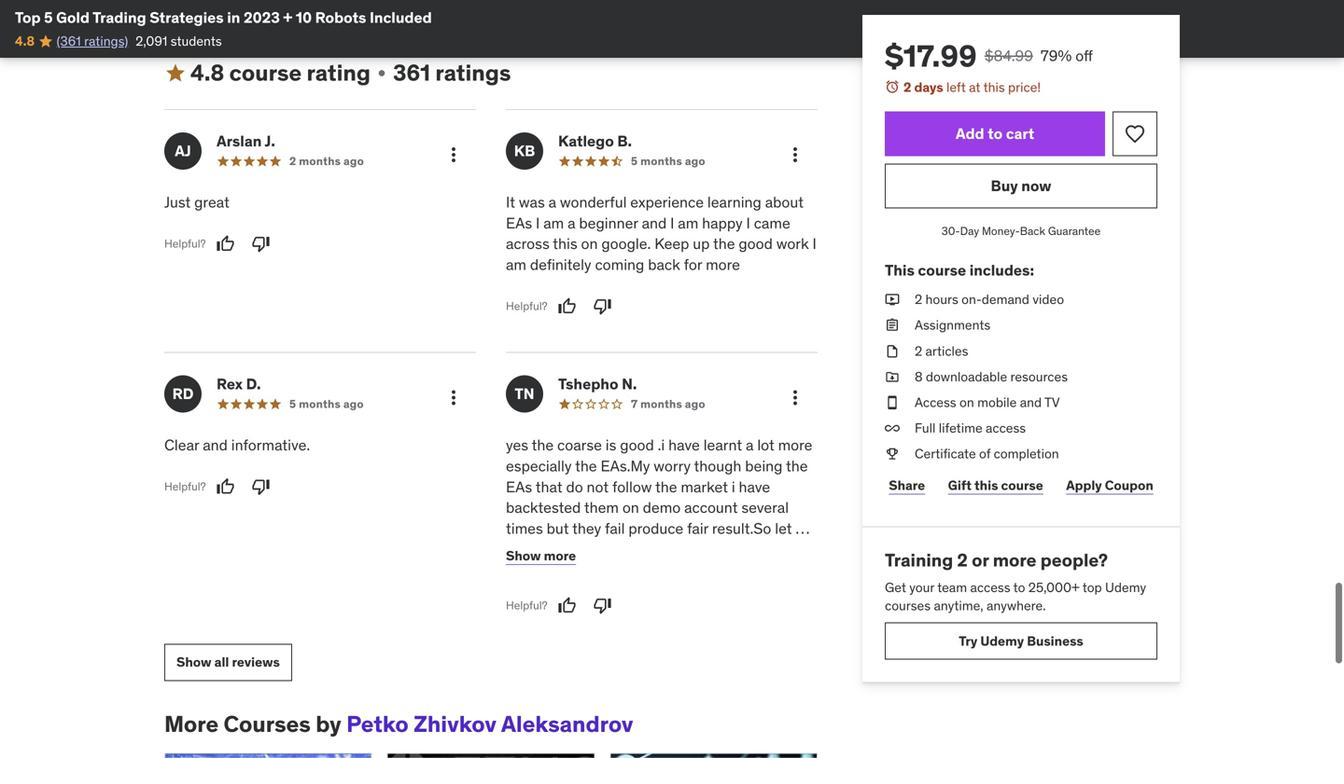 Task type: locate. For each thing, give the bounding box(es) containing it.
udemy
[[1105, 580, 1146, 596], [980, 633, 1024, 650]]

access down or
[[970, 580, 1010, 596]]

petko
[[346, 711, 409, 739]]

0 horizontal spatial show
[[176, 654, 211, 671]]

more inside button
[[544, 548, 576, 565]]

am down across
[[506, 255, 526, 275]]

4.8 for 4.8 course rating
[[190, 59, 224, 87]]

access
[[986, 420, 1026, 437], [970, 580, 1010, 596]]

eas inside it was a wonderful experience learning about eas i am a beginner and i am happy i came across this on google. keep up the good work i am definitely coming back for more
[[506, 214, 532, 233]]

xsmall image
[[885, 291, 900, 309], [885, 317, 900, 335], [885, 368, 900, 386], [885, 394, 900, 412], [885, 420, 900, 438], [885, 445, 900, 464]]

1 horizontal spatial 4.8
[[190, 59, 224, 87]]

0 horizontal spatial a
[[548, 193, 556, 212]]

good down came
[[739, 235, 773, 254]]

xsmall image left 361
[[374, 66, 389, 81]]

more courses by petko zhivkov aleksandrov
[[164, 711, 633, 739]]

4.8
[[15, 33, 35, 49], [190, 59, 224, 87]]

0 vertical spatial i
[[732, 478, 735, 497]]

0 horizontal spatial i
[[673, 540, 676, 560]]

8 downloadable resources
[[915, 369, 1068, 385]]

back
[[648, 255, 680, 275]]

2 vertical spatial on
[[622, 499, 639, 518]]

2 xsmall image from the top
[[885, 317, 900, 335]]

2 for 2 days left at this price!
[[904, 79, 911, 96]]

on down beginner
[[581, 235, 598, 254]]

udemy right try
[[980, 633, 1024, 650]]

it was a wonderful experience learning about eas i am a beginner and i am happy i came across this on google. keep up the good work i am definitely coming back for more
[[506, 193, 817, 275]]

5 down b.
[[631, 154, 638, 168]]

4.8 right medium icon
[[190, 59, 224, 87]]

let
[[775, 520, 792, 539]]

0 vertical spatial 5 months ago
[[631, 154, 705, 168]]

helpful? left mark review by rex d. as helpful icon
[[164, 480, 206, 494]]

xsmall image for full lifetime access
[[885, 420, 900, 438]]

0 horizontal spatial on
[[581, 235, 598, 254]]

1 vertical spatial course
[[918, 261, 966, 280]]

months up experience
[[640, 154, 682, 168]]

show for 30-day money-back guarantee
[[176, 654, 211, 671]]

the right being
[[786, 457, 808, 476]]

coming
[[595, 255, 644, 275]]

i down though
[[732, 478, 735, 497]]

access
[[915, 394, 956, 411]]

xsmall image for 2 hours on-demand video
[[885, 291, 900, 309]]

add to cart button
[[885, 112, 1105, 156]]

on-
[[962, 291, 982, 308]]

2 horizontal spatial a
[[746, 436, 754, 455]]

ago for b.
[[685, 154, 705, 168]]

1 horizontal spatial xsmall image
[[885, 342, 900, 361]]

is
[[606, 436, 616, 455]]

0 horizontal spatial udemy
[[980, 633, 1024, 650]]

course for 4.8
[[229, 59, 302, 87]]

course down 2023
[[229, 59, 302, 87]]

i up keep
[[670, 214, 674, 233]]

buy now
[[991, 176, 1051, 196]]

mark review by tshepho n. as helpful image
[[558, 597, 576, 616]]

0 vertical spatial xsmall image
[[374, 66, 389, 81]]

j.
[[265, 132, 275, 151]]

to up anywhere. in the bottom of the page
[[1013, 580, 1025, 596]]

downloadable
[[926, 369, 1007, 385]]

team
[[937, 580, 967, 596]]

xsmall image left 2 articles
[[885, 342, 900, 361]]

i right can
[[673, 540, 676, 560]]

have right the .i at the left bottom of page
[[668, 436, 700, 455]]

eas
[[506, 214, 532, 233], [506, 478, 532, 497]]

buy
[[991, 176, 1018, 196]]

good up eas.my
[[620, 436, 654, 455]]

0 vertical spatial course
[[229, 59, 302, 87]]

a right was
[[548, 193, 556, 212]]

5 months ago up experience
[[631, 154, 705, 168]]

5 right top at the top left of the page
[[44, 8, 53, 27]]

1 horizontal spatial 5
[[289, 397, 296, 412]]

1 xsmall image from the top
[[885, 291, 900, 309]]

trading
[[93, 8, 146, 27]]

0 vertical spatial eas
[[506, 214, 532, 233]]

0 horizontal spatial about
[[533, 540, 571, 560]]

top
[[15, 8, 41, 27]]

1 vertical spatial good
[[620, 436, 654, 455]]

reviews
[[232, 654, 280, 671]]

gift this course link
[[944, 467, 1047, 505]]

361
[[393, 59, 430, 87]]

rex
[[217, 375, 243, 394]]

course up hours
[[918, 261, 966, 280]]

about up came
[[765, 193, 804, 212]]

experience
[[630, 193, 704, 212]]

1 horizontal spatial i
[[732, 478, 735, 497]]

access inside training 2 or more people? get your team access to 25,000+ top udemy courses anytime, anywhere.
[[970, 580, 1010, 596]]

more right or
[[993, 550, 1037, 572]]

5 xsmall image from the top
[[885, 420, 900, 438]]

0 horizontal spatial 5
[[44, 8, 53, 27]]

for
[[684, 255, 702, 275]]

0 horizontal spatial course
[[229, 59, 302, 87]]

2 vertical spatial a
[[746, 436, 754, 455]]

about down but
[[533, 540, 571, 560]]

$84.99
[[985, 46, 1033, 65]]

2 horizontal spatial 5
[[631, 154, 638, 168]]

1 horizontal spatial a
[[568, 214, 575, 233]]

1 horizontal spatial course
[[918, 261, 966, 280]]

the up demo
[[655, 478, 677, 497]]

2 vertical spatial course
[[1001, 477, 1043, 494]]

1 eas from the top
[[506, 214, 532, 233]]

1 horizontal spatial good
[[739, 235, 773, 254]]

1 vertical spatial 5
[[631, 154, 638, 168]]

1 horizontal spatial show
[[506, 548, 541, 565]]

months
[[299, 154, 341, 168], [640, 154, 682, 168], [299, 397, 341, 412], [640, 397, 682, 412]]

adjust
[[680, 540, 721, 560]]

full
[[915, 420, 936, 437]]

i
[[536, 214, 540, 233], [670, 214, 674, 233], [746, 214, 750, 233], [813, 235, 817, 254]]

5 up informative. in the bottom of the page
[[289, 397, 296, 412]]

2 horizontal spatial on
[[960, 394, 974, 411]]

1 horizontal spatial on
[[622, 499, 639, 518]]

1 vertical spatial show
[[176, 654, 211, 671]]

the inside it was a wonderful experience learning about eas i am a beginner and i am happy i came across this on google. keep up the good work i am definitely coming back for more
[[713, 235, 735, 254]]

1 vertical spatial on
[[960, 394, 974, 411]]

rating
[[307, 59, 371, 87]]

courses
[[224, 711, 311, 739]]

a left lot
[[746, 436, 754, 455]]

2 inside training 2 or more people? get your team access to 25,000+ top udemy courses anytime, anywhere.
[[957, 550, 968, 572]]

guarantee
[[1048, 224, 1101, 239]]

articles
[[926, 343, 968, 360]]

more right lot
[[778, 436, 813, 455]]

rd
[[172, 385, 194, 404]]

0 horizontal spatial 4.8
[[15, 33, 35, 49]]

helpful? for it was a wonderful experience learning about eas i am a beginner and i am happy i came across this on google. keep up the good work i am definitely coming back for more
[[506, 299, 548, 314]]

days
[[914, 79, 943, 96]]

more down but
[[544, 548, 576, 565]]

more right the for
[[706, 255, 740, 275]]

mark review by tshepho n. as unhelpful image
[[593, 597, 612, 616]]

demo
[[643, 499, 681, 518]]

this inside it was a wonderful experience learning about eas i am a beginner and i am happy i came across this on google. keep up the good work i am definitely coming back for more
[[553, 235, 578, 254]]

1 vertical spatial udemy
[[980, 633, 1024, 650]]

up
[[693, 235, 710, 254]]

good
[[739, 235, 773, 254], [620, 436, 654, 455]]

5 months ago up informative. in the bottom of the page
[[289, 397, 364, 412]]

wonderful
[[560, 193, 627, 212]]

additional actions for review by katlego b. image
[[784, 144, 806, 166]]

2 eas from the top
[[506, 478, 532, 497]]

0 vertical spatial have
[[668, 436, 700, 455]]

more
[[706, 255, 740, 275], [778, 436, 813, 455], [544, 548, 576, 565], [993, 550, 1037, 572]]

this up definitely
[[553, 235, 578, 254]]

produce
[[628, 520, 683, 539]]

access down mobile
[[986, 420, 1026, 437]]

do
[[566, 478, 583, 497]]

10
[[296, 8, 312, 27]]

on down downloadable
[[960, 394, 974, 411]]

xsmall image for certificate of completion
[[885, 445, 900, 464]]

5 months ago for katlego b.
[[631, 154, 705, 168]]

months right 7
[[640, 397, 682, 412]]

helpful? left mark review by katlego b. as helpful image
[[506, 299, 548, 314]]

to left cart
[[988, 124, 1003, 143]]

0 vertical spatial show
[[506, 548, 541, 565]]

i
[[732, 478, 735, 497], [673, 540, 676, 560]]

0 vertical spatial a
[[548, 193, 556, 212]]

good inside it was a wonderful experience learning about eas i am a beginner and i am happy i came across this on google. keep up the good work i am definitely coming back for more
[[739, 235, 773, 254]]

so
[[754, 520, 771, 539]]

0 vertical spatial about
[[765, 193, 804, 212]]

anytime,
[[934, 598, 983, 615]]

1 vertical spatial 4.8
[[190, 59, 224, 87]]

0 vertical spatial to
[[988, 124, 1003, 143]]

1 vertical spatial i
[[673, 540, 676, 560]]

have
[[668, 436, 700, 455], [739, 478, 770, 497]]

especially
[[506, 457, 572, 476]]

1 vertical spatial access
[[970, 580, 1010, 596]]

the down happy
[[713, 235, 735, 254]]

show more button
[[506, 538, 576, 575]]

full lifetime access
[[915, 420, 1026, 437]]

1 vertical spatial to
[[1013, 580, 1025, 596]]

try udemy business link
[[885, 623, 1157, 661]]

udemy right top
[[1105, 580, 1146, 596]]

eas down the especially
[[506, 478, 532, 497]]

0 horizontal spatial good
[[620, 436, 654, 455]]

2 vertical spatial 5
[[289, 397, 296, 412]]

helpful? left mark review by arslan j. as helpful image
[[164, 237, 206, 251]]

2 for 2 months ago
[[289, 154, 296, 168]]

show left all
[[176, 654, 211, 671]]

1 vertical spatial 5 months ago
[[289, 397, 364, 412]]

resources
[[1010, 369, 1068, 385]]

1 vertical spatial this
[[553, 235, 578, 254]]

0 vertical spatial 4.8
[[15, 33, 35, 49]]

5 months ago
[[631, 154, 705, 168], [289, 397, 364, 412]]

ago for n.
[[685, 397, 705, 412]]

am down was
[[543, 214, 564, 233]]

months up informative. in the bottom of the page
[[299, 397, 341, 412]]

learnt
[[704, 436, 742, 455]]

and down experience
[[642, 214, 667, 233]]

show down times
[[506, 548, 541, 565]]

(361
[[57, 33, 81, 49]]

4 xsmall image from the top
[[885, 394, 900, 412]]

1 horizontal spatial udemy
[[1105, 580, 1146, 596]]

1 horizontal spatial to
[[1013, 580, 1025, 596]]

several
[[741, 499, 789, 518]]

to inside training 2 or more people? get your team access to 25,000+ top udemy courses anytime, anywhere.
[[1013, 580, 1025, 596]]

1 vertical spatial eas
[[506, 478, 532, 497]]

mobile
[[977, 394, 1017, 411]]

8
[[915, 369, 923, 385]]

this right gift
[[975, 477, 998, 494]]

on
[[581, 235, 598, 254], [960, 394, 974, 411], [622, 499, 639, 518]]

1 horizontal spatial 5 months ago
[[631, 154, 705, 168]]

1 vertical spatial about
[[533, 540, 571, 560]]

worry
[[654, 457, 691, 476]]

4.8 down top at the top left of the page
[[15, 33, 35, 49]]

0 vertical spatial on
[[581, 235, 598, 254]]

1 horizontal spatial about
[[765, 193, 804, 212]]

0 horizontal spatial 5 months ago
[[289, 397, 364, 412]]

course down completion
[[1001, 477, 1043, 494]]

$17.99
[[885, 37, 977, 75]]

i inside so let me ask about tp and sl  can i adjust them.
[[673, 540, 676, 560]]

5 for it was a wonderful experience learning about eas i am a beginner and i am happy i came across this on google. keep up the good work i am definitely coming back for more
[[631, 154, 638, 168]]

4.8 course rating
[[190, 59, 371, 87]]

0 horizontal spatial xsmall image
[[374, 66, 389, 81]]

months down 'rating'
[[299, 154, 341, 168]]

361 ratings
[[393, 59, 511, 87]]

have down being
[[739, 478, 770, 497]]

left
[[946, 79, 966, 96]]

so let me ask about tp and sl  can i adjust them.
[[506, 520, 816, 560]]

mark review by rex d. as helpful image
[[216, 478, 235, 497]]

2
[[904, 79, 911, 96], [289, 154, 296, 168], [915, 291, 922, 308], [915, 343, 922, 360], [957, 550, 968, 572]]

2 articles
[[915, 343, 968, 360]]

petko zhivkov aleksandrov link
[[346, 711, 633, 739]]

0 horizontal spatial to
[[988, 124, 1003, 143]]

show
[[506, 548, 541, 565], [176, 654, 211, 671]]

on down follow
[[622, 499, 639, 518]]

a down "wonderful"
[[568, 214, 575, 233]]

xsmall image for access on mobile and tv
[[885, 394, 900, 412]]

6 xsmall image from the top
[[885, 445, 900, 464]]

helpful?
[[164, 237, 206, 251], [506, 299, 548, 314], [164, 480, 206, 494], [506, 599, 548, 613]]

0 vertical spatial udemy
[[1105, 580, 1146, 596]]

1 horizontal spatial am
[[543, 214, 564, 233]]

eas down it
[[506, 214, 532, 233]]

1 horizontal spatial have
[[739, 478, 770, 497]]

apply coupon button
[[1062, 467, 1157, 505]]

that
[[536, 478, 562, 497]]

0 vertical spatial good
[[739, 235, 773, 254]]

to inside button
[[988, 124, 1003, 143]]

3 xsmall image from the top
[[885, 368, 900, 386]]

add
[[956, 124, 984, 143]]

and down fail
[[596, 540, 621, 560]]

this right "at"
[[983, 79, 1005, 96]]

xsmall image
[[374, 66, 389, 81], [885, 342, 900, 361]]

am up the up
[[678, 214, 699, 233]]

cart
[[1006, 124, 1034, 143]]

2 days left at this price!
[[904, 79, 1041, 96]]



Task type: vqa. For each thing, say whether or not it's contained in the screenshot.
the Show more
yes



Task type: describe. For each thing, give the bounding box(es) containing it.
share button
[[885, 467, 929, 505]]

d.
[[246, 375, 261, 394]]

aleksandrov
[[501, 711, 633, 739]]

in
[[227, 8, 240, 27]]

show for aj
[[506, 548, 541, 565]]

clear
[[164, 436, 199, 455]]

demand
[[982, 291, 1029, 308]]

katlego b.
[[558, 132, 632, 151]]

1 vertical spatial a
[[568, 214, 575, 233]]

keep
[[655, 235, 689, 254]]

arslan
[[217, 132, 262, 151]]

2 horizontal spatial am
[[678, 214, 699, 233]]

price!
[[1008, 79, 1041, 96]]

more inside training 2 or more people? get your team access to 25,000+ top udemy courses anytime, anywhere.
[[993, 550, 1037, 572]]

7 months ago
[[631, 397, 705, 412]]

training
[[885, 550, 953, 572]]

on inside it was a wonderful experience learning about eas i am a beginner and i am happy i came across this on google. keep up the good work i am definitely coming back for more
[[581, 235, 598, 254]]

alarm image
[[885, 79, 900, 94]]

just
[[164, 193, 191, 212]]

buy now button
[[885, 164, 1157, 209]]

.i
[[658, 436, 665, 455]]

udemy inside training 2 or more people? get your team access to 25,000+ top udemy courses anytime, anywhere.
[[1105, 580, 1146, 596]]

coupon
[[1105, 477, 1153, 494]]

and left tv
[[1020, 394, 1042, 411]]

lifetime
[[939, 420, 983, 437]]

5 months ago for rex d.
[[289, 397, 364, 412]]

try udemy business
[[959, 633, 1083, 650]]

mark review by rex d. as unhelpful image
[[252, 478, 270, 497]]

money-
[[982, 224, 1020, 239]]

2 months ago
[[289, 154, 364, 168]]

being
[[745, 457, 783, 476]]

2023
[[244, 8, 280, 27]]

and inside it was a wonderful experience learning about eas i am a beginner and i am happy i came across this on google. keep up the good work i am definitely coming back for more
[[642, 214, 667, 233]]

learning
[[707, 193, 762, 212]]

i down was
[[536, 214, 540, 233]]

apply coupon
[[1066, 477, 1153, 494]]

it
[[506, 193, 515, 212]]

top 5 gold trading strategies in 2023 + 10 robots included
[[15, 8, 432, 27]]

months for n.
[[640, 397, 682, 412]]

n.
[[622, 375, 637, 394]]

aj
[[175, 141, 191, 160]]

more
[[164, 711, 219, 739]]

eas.my
[[601, 457, 650, 476]]

about inside so let me ask about tp and sl  can i adjust them.
[[533, 540, 571, 560]]

training 2 or more people? get your team access to 25,000+ top udemy courses anytime, anywhere.
[[885, 550, 1146, 615]]

backtested
[[506, 499, 581, 518]]

share
[[889, 477, 925, 494]]

0 horizontal spatial have
[[668, 436, 700, 455]]

helpful? left mark review by tshepho n. as helpful icon
[[506, 599, 548, 613]]

katlego
[[558, 132, 614, 151]]

show all reviews
[[176, 654, 280, 671]]

by
[[316, 711, 341, 739]]

i left came
[[746, 214, 750, 233]]

the up the especially
[[532, 436, 554, 455]]

xsmall image for assignments
[[885, 317, 900, 335]]

this course includes:
[[885, 261, 1034, 280]]

ago for d.
[[343, 397, 364, 412]]

sl
[[624, 540, 641, 560]]

clear and informative.
[[164, 436, 310, 455]]

day
[[960, 224, 979, 239]]

more inside it was a wonderful experience learning about eas i am a beginner and i am happy i came across this on google. keep up the good work i am definitely coming back for more
[[706, 255, 740, 275]]

medium image
[[164, 62, 187, 85]]

ask
[[506, 540, 529, 560]]

a inside yes the coarse is good .i have learnt a lot more especially the eas.my worry though being the eas  that do not  follow the market i have backtested them on demo account several times but they fail produce fair result.
[[746, 436, 754, 455]]

2 horizontal spatial course
[[1001, 477, 1043, 494]]

lot
[[757, 436, 774, 455]]

tp
[[574, 540, 592, 560]]

and inside so let me ask about tp and sl  can i adjust them.
[[596, 540, 621, 560]]

kb
[[514, 141, 535, 160]]

beginner
[[579, 214, 638, 233]]

2 vertical spatial this
[[975, 477, 998, 494]]

months for j.
[[299, 154, 341, 168]]

ago for j.
[[343, 154, 364, 168]]

additional actions for review by arslan j. image
[[442, 144, 465, 166]]

0 vertical spatial access
[[986, 420, 1026, 437]]

tn
[[515, 385, 535, 404]]

gift
[[948, 477, 972, 494]]

of
[[979, 446, 991, 463]]

apply
[[1066, 477, 1102, 494]]

helpful? for clear and informative.
[[164, 480, 206, 494]]

on inside yes the coarse is good .i have learnt a lot more especially the eas.my worry though being the eas  that do not  follow the market i have backtested them on demo account several times but they fail produce fair result.
[[622, 499, 639, 518]]

i inside yes the coarse is good .i have learnt a lot more especially the eas.my worry though being the eas  that do not  follow the market i have backtested them on demo account several times but they fail produce fair result.
[[732, 478, 735, 497]]

helpful? for just great
[[164, 237, 206, 251]]

months for d.
[[299, 397, 341, 412]]

at
[[969, 79, 981, 96]]

not
[[587, 478, 609, 497]]

tshepho n.
[[558, 375, 637, 394]]

all
[[214, 654, 229, 671]]

tshepho
[[558, 375, 618, 394]]

mark review by katlego b. as helpful image
[[558, 297, 576, 316]]

30-day money-back guarantee
[[942, 224, 1101, 239]]

came
[[754, 214, 790, 233]]

get
[[885, 580, 906, 596]]

more inside yes the coarse is good .i have learnt a lot more especially the eas.my worry though being the eas  that do not  follow the market i have backtested them on demo account several times but they fail produce fair result.
[[778, 436, 813, 455]]

hours
[[926, 291, 958, 308]]

includes:
[[970, 261, 1034, 280]]

and right clear
[[203, 436, 228, 455]]

additional actions for review by tshepho n. image
[[784, 387, 806, 409]]

zhivkov
[[414, 711, 497, 739]]

yes the coarse is good .i have learnt a lot more especially the eas.my worry though being the eas  that do not  follow the market i have backtested them on demo account several times but they fail produce fair result.
[[506, 436, 813, 539]]

0 horizontal spatial am
[[506, 255, 526, 275]]

students
[[171, 33, 222, 49]]

2 for 2 articles
[[915, 343, 922, 360]]

yes
[[506, 436, 528, 455]]

or
[[972, 550, 989, 572]]

1 vertical spatial have
[[739, 478, 770, 497]]

access on mobile and tv
[[915, 394, 1060, 411]]

great
[[194, 193, 229, 212]]

i right work at the top right of the page
[[813, 235, 817, 254]]

eas inside yes the coarse is good .i have learnt a lot more especially the eas.my worry though being the eas  that do not  follow the market i have backtested them on demo account several times but they fail produce fair result.
[[506, 478, 532, 497]]

google.
[[601, 235, 651, 254]]

just great
[[164, 193, 229, 212]]

but
[[547, 520, 569, 539]]

79%
[[1041, 46, 1072, 65]]

times
[[506, 520, 543, 539]]

additional actions for review by rex d. image
[[442, 387, 465, 409]]

try
[[959, 633, 978, 650]]

mark review by arslan j. as unhelpful image
[[252, 235, 270, 253]]

back
[[1020, 224, 1045, 239]]

months for b.
[[640, 154, 682, 168]]

ratings)
[[84, 33, 128, 49]]

about inside it was a wonderful experience learning about eas i am a beginner and i am happy i came across this on google. keep up the good work i am definitely coming back for more
[[765, 193, 804, 212]]

good inside yes the coarse is good .i have learnt a lot more especially the eas.my worry though being the eas  that do not  follow the market i have backtested them on demo account several times but they fail produce fair result.
[[620, 436, 654, 455]]

1 vertical spatial xsmall image
[[885, 342, 900, 361]]

xsmall image for 8 downloadable resources
[[885, 368, 900, 386]]

wishlist image
[[1124, 123, 1146, 145]]

now
[[1021, 176, 1051, 196]]

5 for clear and informative.
[[289, 397, 296, 412]]

2 for 2 hours on-demand video
[[915, 291, 922, 308]]

the down coarse
[[575, 457, 597, 476]]

udemy inside try udemy business 'link'
[[980, 633, 1024, 650]]

2,091 students
[[136, 33, 222, 49]]

arslan j.
[[217, 132, 275, 151]]

mark review by arslan j. as helpful image
[[216, 235, 235, 253]]

2 hours on-demand video
[[915, 291, 1064, 308]]

course for this
[[918, 261, 966, 280]]

0 vertical spatial 5
[[44, 8, 53, 27]]

informative.
[[231, 436, 310, 455]]

tv
[[1045, 394, 1060, 411]]

mark review by katlego b. as unhelpful image
[[593, 297, 612, 316]]

4.8 for 4.8
[[15, 33, 35, 49]]

business
[[1027, 633, 1083, 650]]

fail
[[605, 520, 625, 539]]

0 vertical spatial this
[[983, 79, 1005, 96]]



